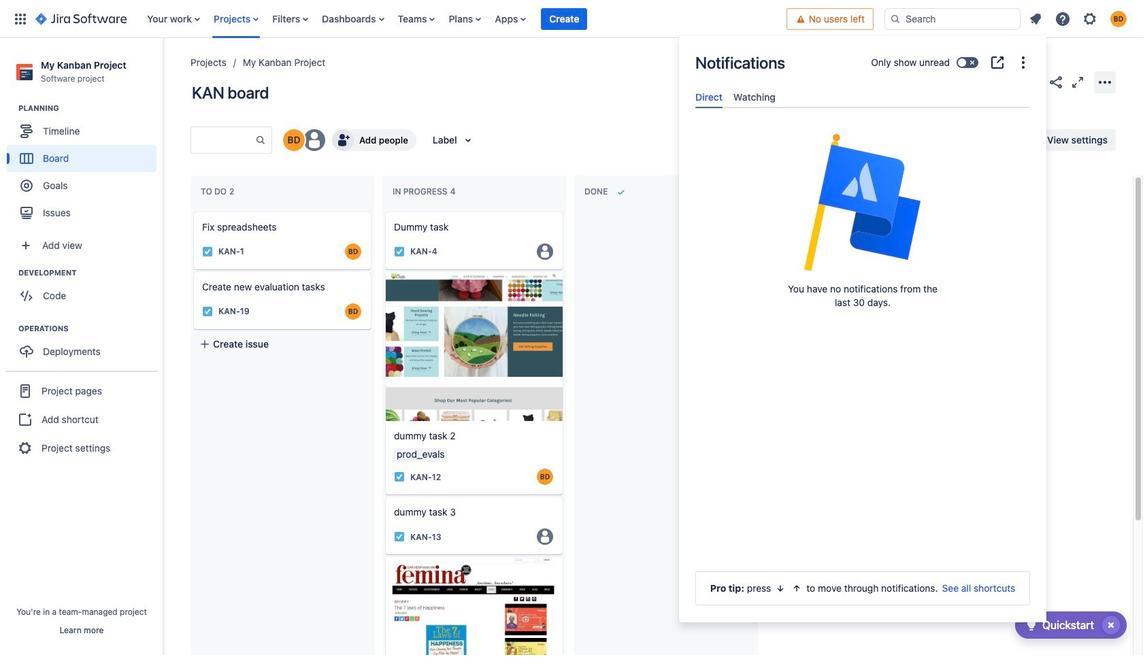 Task type: locate. For each thing, give the bounding box(es) containing it.
dismiss quickstart image
[[1100, 615, 1122, 636]]

in progress element
[[393, 187, 458, 197]]

1 heading from the top
[[18, 103, 163, 114]]

None search field
[[885, 8, 1021, 30]]

jira software image
[[35, 11, 127, 27], [35, 11, 127, 27]]

create issue image
[[184, 203, 201, 219]]

1 horizontal spatial list
[[1024, 6, 1135, 31]]

list
[[140, 0, 787, 38], [1024, 6, 1135, 31]]

heading for development icon group
[[18, 268, 163, 278]]

1 task image from the top
[[394, 246, 405, 257]]

group
[[7, 103, 163, 231], [7, 268, 163, 314], [7, 323, 163, 370], [5, 371, 158, 468]]

arrow down image
[[775, 583, 786, 594]]

notifications image
[[1028, 11, 1044, 27]]

heading for group related to planning icon
[[18, 103, 163, 114]]

tab list
[[690, 86, 1036, 108]]

search image
[[890, 13, 901, 24]]

0 vertical spatial heading
[[18, 103, 163, 114]]

enter full screen image
[[1070, 74, 1086, 90]]

development image
[[2, 265, 18, 281]]

dialog
[[679, 35, 1047, 623]]

arrow up image
[[792, 583, 803, 594]]

star kan board image
[[1026, 74, 1043, 90]]

1 vertical spatial task image
[[394, 472, 405, 483]]

2 vertical spatial task image
[[394, 532, 405, 543]]

0 horizontal spatial list
[[140, 0, 787, 38]]

task image
[[202, 246, 213, 257], [202, 306, 213, 317], [394, 532, 405, 543]]

task image
[[394, 246, 405, 257], [394, 472, 405, 483]]

list item
[[541, 0, 588, 38]]

sidebar element
[[0, 38, 163, 655]]

your profile and settings image
[[1111, 11, 1127, 27]]

2 heading from the top
[[18, 268, 163, 278]]

open notifications in a new tab image
[[990, 54, 1006, 71]]

banner
[[0, 0, 1143, 38]]

heading
[[18, 103, 163, 114], [18, 268, 163, 278], [18, 323, 163, 334]]

0 vertical spatial task image
[[394, 246, 405, 257]]

create issue image
[[376, 203, 393, 219]]

2 vertical spatial heading
[[18, 323, 163, 334]]

heading for group corresponding to operations image
[[18, 323, 163, 334]]

more image
[[1015, 54, 1032, 71]]

3 heading from the top
[[18, 323, 163, 334]]

1 vertical spatial heading
[[18, 268, 163, 278]]

2 task image from the top
[[394, 472, 405, 483]]

tab panel
[[690, 108, 1036, 121]]

to do element
[[201, 187, 237, 197]]

operations image
[[2, 321, 18, 337]]



Task type: vqa. For each thing, say whether or not it's contained in the screenshot.
third heading from the bottom of the Sidebar element
yes



Task type: describe. For each thing, give the bounding box(es) containing it.
group for planning icon
[[7, 103, 163, 231]]

planning image
[[2, 100, 18, 117]]

import image
[[864, 132, 881, 148]]

group for operations image
[[7, 323, 163, 370]]

sidebar navigation image
[[148, 54, 178, 82]]

Search this board text field
[[191, 128, 255, 152]]

group for development icon
[[7, 268, 163, 314]]

add people image
[[335, 132, 351, 148]]

settings image
[[1082, 11, 1098, 27]]

check image
[[1024, 617, 1040, 634]]

1 vertical spatial task image
[[202, 306, 213, 317]]

appswitcher icon image
[[12, 11, 29, 27]]

Search field
[[885, 8, 1021, 30]]

more actions image
[[1097, 74, 1113, 90]]

primary element
[[8, 0, 787, 38]]

help image
[[1055, 11, 1071, 27]]

0 vertical spatial task image
[[202, 246, 213, 257]]

goal image
[[20, 180, 33, 192]]



